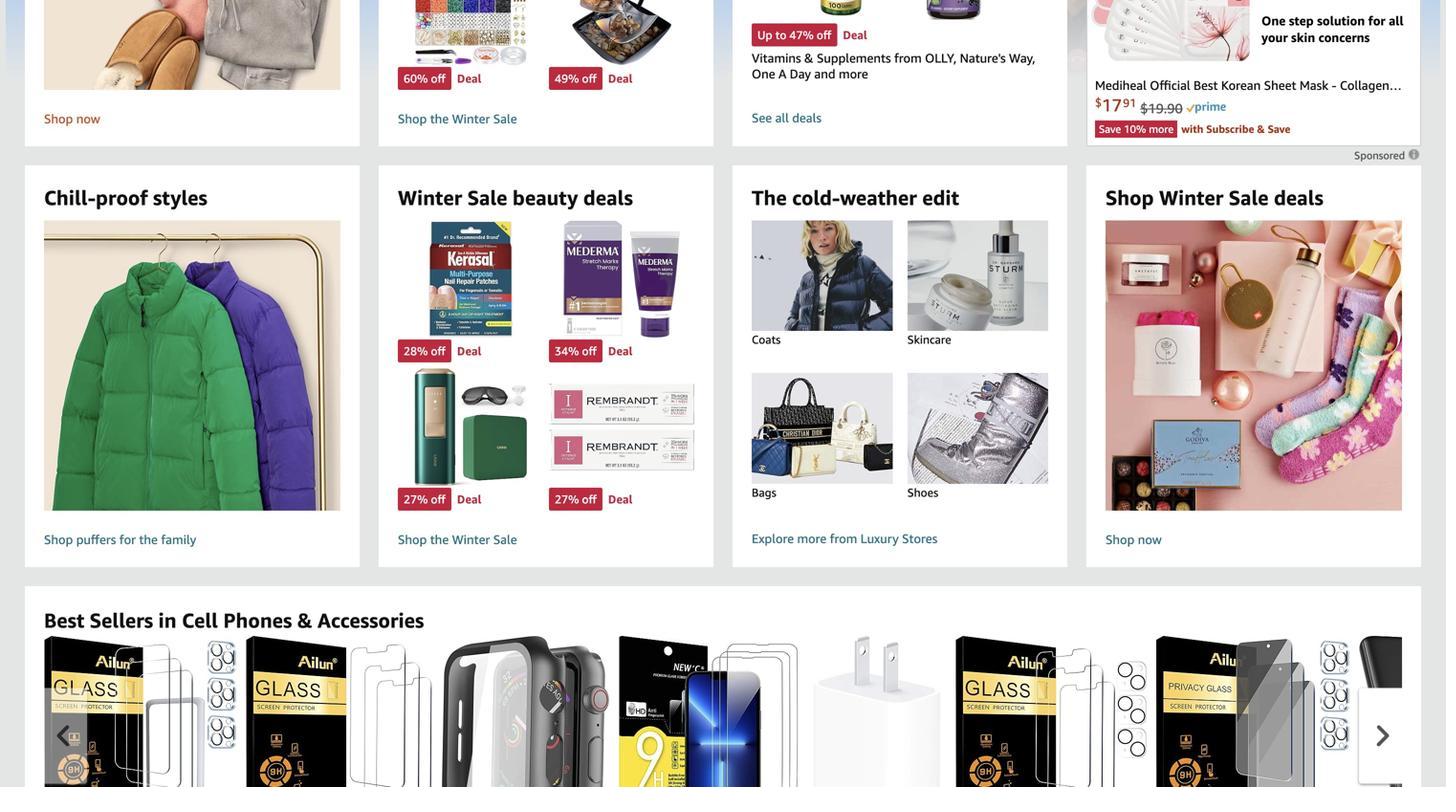 Task type: vqa. For each thing, say whether or not it's contained in the screenshot.
Shoes image
yes



Task type: describe. For each thing, give the bounding box(es) containing it.
shop the winter sale for 1st shop the winter sale link from the top
[[398, 112, 517, 126]]

more inside vitamins & supplements from olly, nature's way, one a day and more
[[839, 67, 868, 81]]

and
[[814, 67, 836, 81]]

coats link
[[733, 220, 911, 366]]

apple 20w usb-c power adapter - iphone charger with fast charging capability, type c wall charger image
[[813, 636, 940, 787]]

shop winter sale deals image
[[1073, 220, 1435, 511]]

vitamins
[[752, 51, 801, 65]]

off for gionlion 6000 pcs clay beads for bracelet making, 24 colors flat preppy beads for friendship bracelet kit, polymer clay heishi beads with charms for jewelry making, crafts gifts for teen girls "image"
[[431, 72, 446, 85]]

all
[[775, 110, 789, 125]]

28% off
[[404, 344, 446, 358]]

for
[[119, 532, 136, 547]]

the inside shop puffers for the family link
[[139, 532, 158, 547]]

deal for vitamins & supplements from olly, nature's way, one a day and more image
[[843, 28, 867, 41]]

coats
[[752, 333, 781, 346]]

puffers
[[76, 532, 116, 547]]

see all deals link
[[752, 109, 1048, 127]]

explore more from luxury stores link
[[752, 530, 1048, 548]]

misxi 2 pack hard pc case with tempered glass screen protector compatible with apple watch series 6 se series 5 series 4... image
[[441, 636, 609, 787]]

deals for shop winter sale deals
[[1274, 186, 1324, 209]]

beauty
[[513, 186, 578, 209]]

49%
[[555, 72, 579, 85]]

vitamins & supplements from olly, nature's way, one a day and more
[[752, 51, 1036, 81]]

now patients don't need to be patient.
your care team on call.
one medical image
[[6, 0, 1441, 79]]

27% for ulike laser hair removal for women and men, air+ ipl hair removal device with sapphire ice-cooling technology for nearly painless result, safe&long-lasting for reducing in hair growth for body & face image
[[404, 493, 428, 506]]

off for mederma stretch marks therapy, helps prevent and treat stretch marks, safe to use when pregnant, pregnancy skin care, 5.29 oz (150g) 'image'
[[582, 344, 597, 358]]

deal for the kerasal multi-purpose nail repair patches - 14 count - nail repair for damaged nails, 8-hour nail treatment restores healthy appearance image
[[457, 344, 481, 358]]

vitamins & supplements from olly, nature's way, one a day and more image
[[819, 0, 982, 19]]

%
[[803, 28, 814, 41]]

luxury
[[861, 531, 899, 546]]

now for shop now link to the top
[[76, 112, 100, 126]]

1 horizontal spatial shop now link
[[1073, 220, 1435, 553]]

off for homedics tabletop water fountain, home décor soothing sound machine - automatic pump, deep basin & natural river rocks. indoor zen relaxation for office, living room, or bedroom, 8.25" tall image
[[582, 72, 597, 85]]

60% off
[[404, 72, 446, 85]]

deal for gionlion 6000 pcs clay beads for bracelet making, 24 colors flat preppy beads for friendship bracelet kit, polymer clay heishi beads with charms for jewelry making, crafts gifts for teen girls "image"
[[457, 72, 481, 85]]

shop winter sale deals
[[1106, 186, 1324, 209]]

carousel previous slide image
[[57, 726, 69, 747]]

stores
[[902, 531, 938, 546]]

to
[[775, 28, 787, 41]]

one
[[752, 67, 775, 81]]

best
[[44, 608, 84, 632]]

27% for "rembrandt intense stain whitening toothpaste with fluoride, removes tough stains, rehardens and strengthens enamel, 3.5 ounce - (pack of 2)" image
[[555, 493, 579, 506]]

1 horizontal spatial shop now
[[1106, 532, 1162, 547]]

coats image
[[733, 220, 911, 331]]

see all deals
[[752, 110, 822, 125]]

sponsored
[[1354, 149, 1408, 162]]

49% off
[[555, 72, 597, 85]]

ailun 3 pack screen protector for iphone 15 pro max [6.7 inch] + 3 pack camera lens protector with installation... image
[[44, 636, 236, 787]]

bags link
[[733, 373, 911, 518]]

mederma stretch marks therapy, helps prevent and treat stretch marks, safe to use when pregnant, pregnancy skin care, 5.29 oz (150g) image
[[549, 220, 694, 338]]

shoes image
[[889, 373, 1067, 484]]

ailun 3 pack screen protector for iphone 14 [6.1 inch] + 3 pack camera lens protector,case friendly tempered glass... image
[[956, 636, 1146, 787]]

0 horizontal spatial shop now
[[44, 112, 100, 126]]

shop puffers for the family link
[[11, 220, 373, 553]]

47
[[790, 28, 803, 41]]

supplements
[[817, 51, 891, 65]]

leave feedback on sponsored ad element
[[1354, 149, 1421, 162]]

kerasal multi-purpose nail repair patches - 14 count - nail repair for damaged nails, 8-hour nail treatment restores healthy appearance image
[[398, 220, 543, 338]]

proof
[[96, 186, 148, 209]]

styles
[[153, 186, 207, 209]]

up
[[758, 28, 772, 41]]

a
[[779, 67, 787, 81]]

34% off
[[555, 344, 597, 358]]

way,
[[1009, 51, 1036, 65]]



Task type: locate. For each thing, give the bounding box(es) containing it.
cold-
[[792, 186, 840, 209]]

60%
[[404, 72, 428, 85]]

0 horizontal spatial &
[[297, 608, 312, 632]]

off right 28%
[[431, 344, 446, 358]]

shop now link
[[25, 0, 360, 132], [1073, 220, 1435, 553]]

skincare
[[907, 333, 951, 346]]

1 vertical spatial from
[[830, 531, 857, 546]]

& up day
[[804, 51, 814, 65]]

off right '%'
[[817, 28, 832, 41]]

phones
[[223, 608, 292, 632]]

&
[[804, 51, 814, 65], [297, 608, 312, 632]]

1 horizontal spatial more
[[839, 67, 868, 81]]

skincare image
[[889, 220, 1067, 331]]

iniu portable charger, slimmest 10000mah 5v/3a power bank, usb c in&out high-speed charging battery pack, external phone... image
[[1359, 636, 1446, 787]]

shop
[[44, 112, 73, 126], [398, 112, 427, 126], [1106, 186, 1154, 209], [44, 532, 73, 547], [398, 532, 427, 547], [1106, 532, 1135, 547]]

0 horizontal spatial shop now link
[[25, 0, 360, 132]]

bags image
[[733, 373, 911, 484]]

explore
[[752, 531, 794, 546]]

family
[[161, 532, 196, 547]]

ulike laser hair removal for women and men, air+ ipl hair removal device with sapphire ice-cooling technology for nearly painless result, safe&long-lasting for reducing in hair growth for body & face image
[[398, 368, 543, 486]]

nature's
[[960, 51, 1006, 65]]

2 horizontal spatial deals
[[1274, 186, 1324, 209]]

winter sale beauty deals
[[398, 186, 633, 209]]

more down supplements
[[839, 67, 868, 81]]

ailun glass screen protector for iphone 14 / iphone 13 / iphone 13 pro [6.1 inch] display 3 pack tempered glass, case... image
[[246, 636, 432, 787]]

shop now
[[44, 112, 100, 126], [1106, 532, 1162, 547]]

1 horizontal spatial now
[[1138, 532, 1162, 547]]

bags
[[752, 486, 777, 499]]

0 vertical spatial &
[[804, 51, 814, 65]]

from
[[894, 51, 922, 65], [830, 531, 857, 546]]

see
[[752, 110, 772, 125]]

shop the winter sale for 1st shop the winter sale link from the bottom
[[398, 532, 517, 547]]

2 shop the winter sale link from the top
[[398, 532, 694, 548]]

1 27% off from the left
[[404, 493, 446, 506]]

1 vertical spatial shop the winter sale link
[[398, 532, 694, 548]]

off down "rembrandt intense stain whitening toothpaste with fluoride, removes tough stains, rehardens and strengthens enamel, 3.5 ounce - (pack of 2)" image
[[582, 493, 597, 506]]

off for "rembrandt intense stain whitening toothpaste with fluoride, removes tough stains, rehardens and strengthens enamel, 3.5 ounce - (pack of 2)" image
[[582, 493, 597, 506]]

27% off down "rembrandt intense stain whitening toothpaste with fluoride, removes tough stains, rehardens and strengthens enamel, 3.5 ounce - (pack of 2)" image
[[555, 493, 597, 506]]

off for ulike laser hair removal for women and men, air+ ipl hair removal device with sapphire ice-cooling technology for nearly painless result, safe&long-lasting for reducing in hair growth for body & face image
[[431, 493, 446, 506]]

deal
[[843, 28, 867, 41], [457, 72, 481, 85], [608, 72, 633, 85], [457, 344, 481, 358], [608, 344, 633, 358], [457, 493, 481, 506], [608, 493, 633, 506]]

shop the winter sale
[[398, 112, 517, 126], [398, 532, 517, 547]]

2 27% off from the left
[[555, 493, 597, 506]]

0 horizontal spatial now
[[76, 112, 100, 126]]

up to 47 % off
[[758, 28, 832, 41]]

1 vertical spatial shop the winter sale
[[398, 532, 517, 547]]

chill-proof styles image
[[11, 220, 373, 511]]

0 vertical spatial more
[[839, 67, 868, 81]]

more
[[839, 67, 868, 81], [797, 531, 827, 546]]

1 horizontal spatial 27% off
[[555, 493, 597, 506]]

0 vertical spatial shop now link
[[25, 0, 360, 132]]

2 27% from the left
[[555, 493, 579, 506]]

1 horizontal spatial from
[[894, 51, 922, 65]]

0 horizontal spatial 27% off
[[404, 493, 446, 506]]

0 horizontal spatial more
[[797, 531, 827, 546]]

27% down "rembrandt intense stain whitening toothpaste with fluoride, removes tough stains, rehardens and strengthens enamel, 3.5 ounce - (pack of 2)" image
[[555, 493, 579, 506]]

0 vertical spatial now
[[76, 112, 100, 126]]

deal for ulike laser hair removal for women and men, air+ ipl hair removal device with sapphire ice-cooling technology for nearly painless result, safe&long-lasting for reducing in hair growth for body & face image
[[457, 493, 481, 506]]

27%
[[404, 493, 428, 506], [555, 493, 579, 506]]

deal right 60% off
[[457, 72, 481, 85]]

sale
[[493, 112, 517, 126], [467, 186, 507, 209], [1229, 186, 1269, 209], [493, 532, 517, 547]]

olly,
[[925, 51, 957, 65]]

off for the kerasal multi-purpose nail repair patches - 14 count - nail repair for damaged nails, 8-hour nail treatment restores healthy appearance image
[[431, 344, 446, 358]]

sellers
[[90, 608, 153, 632]]

homedics tabletop water fountain, home décor soothing sound machine - automatic pump, deep basin & natural river rocks. indoor zen relaxation for office, living room, or bedroom, 8.25" tall image
[[549, 0, 694, 65]]

1 shop the winter sale link from the top
[[398, 111, 694, 127]]

deal for mederma stretch marks therapy, helps prevent and treat stretch marks, safe to use when pregnant, pregnancy skin care, 5.29 oz (150g) 'image'
[[608, 344, 633, 358]]

sponsored link
[[1354, 148, 1421, 162]]

from left olly,
[[894, 51, 922, 65]]

27% off down ulike laser hair removal for women and men, air+ ipl hair removal device with sapphire ice-cooling technology for nearly painless result, safe&long-lasting for reducing in hair growth for body & face image
[[404, 493, 446, 506]]

the cold-weather edit
[[752, 186, 959, 209]]

cell
[[182, 608, 218, 632]]

carousel next slide image
[[1377, 726, 1389, 747]]

in
[[158, 608, 177, 632]]

ailun 3pack privacy screen protector for iphone 15 pro max [6.7 inch]+3pack camera lens protector,sensor... image
[[1156, 636, 1350, 787]]

off right 60%
[[431, 72, 446, 85]]

1 vertical spatial shop now link
[[1073, 220, 1435, 553]]

0 vertical spatial shop now
[[44, 112, 100, 126]]

deals for winter sale beauty deals
[[583, 186, 633, 209]]

0 horizontal spatial from
[[830, 531, 857, 546]]

27% off for ulike laser hair removal for women and men, air+ ipl hair removal device with sapphire ice-cooling technology for nearly painless result, safe&long-lasting for reducing in hair growth for body & face image
[[404, 493, 446, 506]]

0 horizontal spatial 27%
[[404, 493, 428, 506]]

day
[[790, 67, 811, 81]]

deal right 28% off
[[457, 344, 481, 358]]

edit
[[922, 186, 959, 209]]

now
[[76, 112, 100, 126], [1138, 532, 1162, 547]]

0 vertical spatial shop the winter sale link
[[398, 111, 694, 127]]

28%
[[404, 344, 428, 358]]

shop the winter sale link
[[398, 111, 694, 127], [398, 532, 694, 548]]

1 vertical spatial shop now
[[1106, 532, 1162, 547]]

deal for homedics tabletop water fountain, home décor soothing sound machine - automatic pump, deep basin & natural river rocks. indoor zen relaxation for office, living room, or bedroom, 8.25" tall image
[[608, 72, 633, 85]]

deals
[[792, 110, 822, 125], [583, 186, 633, 209], [1274, 186, 1324, 209]]

from inside vitamins & supplements from olly, nature's way, one a day and more
[[894, 51, 922, 65]]

deal up supplements
[[843, 28, 867, 41]]

1 vertical spatial now
[[1138, 532, 1162, 547]]

1 horizontal spatial deals
[[792, 110, 822, 125]]

1 vertical spatial &
[[297, 608, 312, 632]]

rembrandt intense stain whitening toothpaste with fluoride, removes tough stains, rehardens and strengthens enamel, 3.5 ounce - (pack of 2) image
[[549, 368, 694, 486]]

deal down "rembrandt intense stain whitening toothpaste with fluoride, removes tough stains, rehardens and strengthens enamel, 3.5 ounce - (pack of 2)" image
[[608, 493, 633, 506]]

weather
[[840, 186, 917, 209]]

2 shop the winter sale from the top
[[398, 532, 517, 547]]

more right explore
[[797, 531, 827, 546]]

& inside vitamins & supplements from olly, nature's way, one a day and more
[[804, 51, 814, 65]]

off
[[817, 28, 832, 41], [431, 72, 446, 85], [582, 72, 597, 85], [431, 344, 446, 358], [582, 344, 597, 358], [431, 493, 446, 506], [582, 493, 597, 506]]

& right 'phones' on the left bottom
[[297, 608, 312, 632]]

1 vertical spatial more
[[797, 531, 827, 546]]

off down ulike laser hair removal for women and men, air+ ipl hair removal device with sapphire ice-cooling technology for nearly painless result, safe&long-lasting for reducing in hair growth for body & face image
[[431, 493, 446, 506]]

chill-
[[44, 186, 96, 209]]

gionlion 6000 pcs clay beads for bracelet making, 24 colors flat preppy beads for friendship bracelet kit, polymer clay heishi beads with charms for jewelry making, crafts gifts for teen girls image
[[398, 0, 543, 65]]

1 shop the winter sale from the top
[[398, 112, 517, 126]]

deal right 49% off
[[608, 72, 633, 85]]

skincare link
[[889, 220, 1067, 366]]

1 27% from the left
[[404, 493, 428, 506]]

0 horizontal spatial deals
[[583, 186, 633, 209]]

1 horizontal spatial 27%
[[555, 493, 579, 506]]

off right 49%
[[582, 72, 597, 85]]

27% off for "rembrandt intense stain whitening toothpaste with fluoride, removes tough stains, rehardens and strengthens enamel, 3.5 ounce - (pack of 2)" image
[[555, 493, 597, 506]]

chill-proof styles
[[44, 186, 207, 209]]

0 vertical spatial from
[[894, 51, 922, 65]]

explore more from luxury stores
[[752, 531, 938, 546]]

deal for "rembrandt intense stain whitening toothpaste with fluoride, removes tough stains, rehardens and strengthens enamel, 3.5 ounce - (pack of 2)" image
[[608, 493, 633, 506]]

34%
[[555, 344, 579, 358]]

the
[[752, 186, 787, 209]]

list
[[44, 636, 1446, 787]]

shoes
[[907, 486, 938, 499]]

1 horizontal spatial &
[[804, 51, 814, 65]]

shop puffers for the family
[[44, 532, 196, 547]]

27% down ulike laser hair removal for women and men, air+ ipl hair removal device with sapphire ice-cooling technology for nearly painless result, safe&long-lasting for reducing in hair growth for body & face image
[[404, 493, 428, 506]]

deal down ulike laser hair removal for women and men, air+ ipl hair removal device with sapphire ice-cooling technology for nearly painless result, safe&long-lasting for reducing in hair growth for body & face image
[[457, 493, 481, 506]]

now for right shop now link
[[1138, 532, 1162, 547]]

deals inside see all deals 'link'
[[792, 110, 822, 125]]

off right 34%
[[582, 344, 597, 358]]

the
[[430, 112, 449, 126], [139, 532, 158, 547], [430, 532, 449, 547]]

new'c [3 pack designed for iphone 14, 13, 13 pro (6.1") screen protector tempered glass, case friendly anti scratch... image
[[619, 636, 798, 787]]

27% off
[[404, 493, 446, 506], [555, 493, 597, 506]]

deal right 34% off
[[608, 344, 633, 358]]

winter
[[452, 112, 490, 126], [398, 186, 462, 209], [1159, 186, 1224, 209], [452, 532, 490, 547]]

best sellers in cell phones & accessories
[[44, 608, 424, 632]]

0 vertical spatial shop the winter sale
[[398, 112, 517, 126]]

from left luxury
[[830, 531, 857, 546]]

shoes link
[[889, 373, 1067, 518]]

accessories
[[318, 608, 424, 632]]



